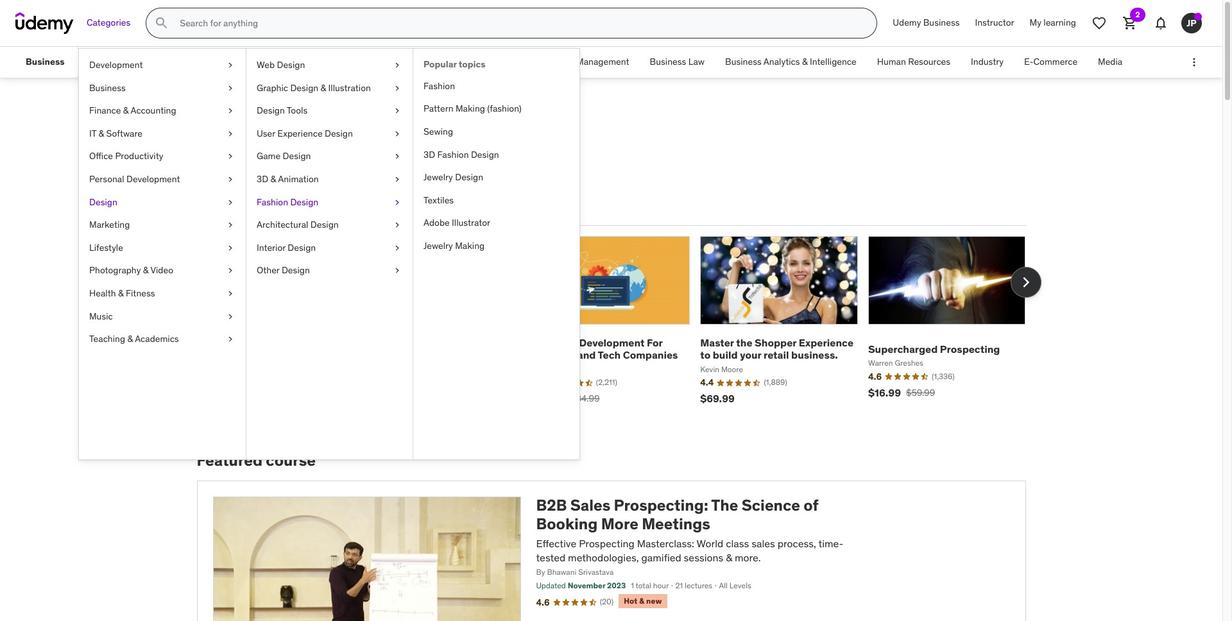 Task type: describe. For each thing, give the bounding box(es) containing it.
fitness
[[126, 288, 155, 299]]

xsmall image for interior design
[[392, 242, 403, 254]]

law
[[689, 56, 705, 68]]

instructor
[[976, 17, 1015, 28]]

0 vertical spatial courses
[[255, 108, 338, 135]]

xsmall image for web design
[[392, 59, 403, 72]]

xsmall image for 3d & animation
[[392, 173, 403, 186]]

21
[[676, 581, 683, 591]]

you have alerts image
[[1195, 13, 1203, 21]]

jp
[[1187, 17, 1197, 29]]

video
[[151, 265, 173, 276]]

& for hot & new
[[640, 597, 645, 606]]

fashion link
[[414, 75, 580, 98]]

animation
[[278, 173, 319, 185]]

3d & animation link
[[247, 168, 413, 191]]

e-commerce
[[1025, 56, 1078, 68]]

design down animation
[[290, 196, 319, 208]]

teaching
[[89, 333, 125, 345]]

topics
[[459, 58, 486, 70]]

new
[[647, 597, 662, 606]]

accounting
[[131, 105, 176, 116]]

supercharged prospecting link
[[869, 343, 1001, 356]]

intelligence
[[810, 56, 857, 68]]

finance & accounting link
[[79, 100, 246, 123]]

my learning
[[1030, 17, 1077, 28]]

development link
[[79, 54, 246, 77]]

srivastava
[[579, 568, 614, 578]]

prospecting:
[[614, 496, 709, 516]]

xsmall image for lifestyle
[[225, 242, 236, 254]]

architectural
[[257, 219, 309, 231]]

jewelry for jewelry making
[[424, 240, 453, 252]]

my
[[1030, 17, 1042, 28]]

other
[[257, 265, 280, 276]]

xsmall image for health & fitness
[[225, 288, 236, 300]]

operations
[[481, 56, 525, 68]]

process,
[[778, 537, 817, 550]]

fashion for fashion
[[424, 80, 455, 92]]

& for it & software
[[99, 128, 104, 139]]

notifications image
[[1154, 15, 1169, 31]]

xsmall image for graphic design & illustration
[[392, 82, 403, 95]]

udemy business link
[[886, 8, 968, 39]]

& down 'web design' link
[[321, 82, 326, 93]]

xsmall image for business
[[225, 82, 236, 95]]

management link
[[261, 47, 335, 78]]

interior
[[257, 242, 286, 253]]

updated november 2023
[[536, 581, 626, 591]]

teaching & academics
[[89, 333, 179, 345]]

instructor link
[[968, 8, 1023, 39]]

design right the web
[[277, 59, 305, 71]]

updated
[[536, 581, 566, 591]]

fashion design
[[257, 196, 319, 208]]

finance
[[89, 105, 121, 116]]

user
[[257, 128, 275, 139]]

booking
[[536, 514, 598, 534]]

started
[[337, 164, 390, 184]]

architectural design
[[257, 219, 339, 231]]

media link
[[1088, 47, 1133, 78]]

entrepreneurship
[[97, 56, 167, 68]]

operations link
[[470, 47, 535, 78]]

resources
[[909, 56, 951, 68]]

1 management from the left
[[271, 56, 324, 68]]

jewelry for jewelry design
[[424, 172, 453, 183]]

courses to get you started
[[197, 164, 390, 184]]

3d for 3d fashion design
[[424, 149, 435, 160]]

more.
[[735, 552, 761, 564]]

illustrator
[[452, 217, 491, 229]]

entrepreneurship link
[[86, 47, 177, 78]]

tech
[[598, 349, 621, 362]]

shopper
[[755, 337, 797, 349]]

e-
[[1025, 56, 1034, 68]]

by
[[536, 568, 545, 578]]

2023
[[607, 581, 626, 591]]

sewing
[[424, 126, 453, 137]]

0 vertical spatial sales
[[197, 108, 251, 135]]

xsmall image for office productivity
[[225, 150, 236, 163]]

xsmall image for music
[[225, 310, 236, 323]]

hour
[[654, 581, 669, 591]]

to inside master the shopper experience to build your retail business.
[[701, 349, 711, 362]]

design down graphic
[[257, 105, 285, 116]]

project management link
[[535, 47, 640, 78]]

shopping cart with 2 items image
[[1123, 15, 1138, 31]]

arrow pointing to subcategory menu links image
[[75, 47, 86, 78]]

the
[[712, 496, 739, 516]]

jewelry making
[[424, 240, 485, 252]]

udemy
[[893, 17, 922, 28]]

human
[[878, 56, 907, 68]]

project
[[546, 56, 575, 68]]

2 link
[[1115, 8, 1146, 39]]

sales inside b2b sales prospecting: the science of booking more meetings effective prospecting masterclass: world class sales process, time- tested methodologies, gamified sessions & more. by bhawani srivastava
[[571, 496, 611, 516]]

business left analytics
[[726, 56, 762, 68]]

featured
[[197, 451, 263, 471]]

commerce
[[1034, 56, 1078, 68]]

game
[[257, 150, 281, 162]]

trending button
[[277, 194, 325, 225]]

popular
[[226, 202, 264, 215]]

startups
[[533, 349, 576, 362]]

photography & video
[[89, 265, 173, 276]]

1
[[631, 581, 634, 591]]

udemy image
[[15, 12, 74, 34]]

business left arrow pointing to subcategory menu links "icon"
[[26, 56, 65, 68]]

design down fashion design link
[[311, 219, 339, 231]]

xsmall image for other design
[[392, 265, 403, 277]]

hot & new
[[624, 597, 662, 606]]

b2b
[[536, 496, 567, 516]]

communication
[[187, 56, 251, 68]]

3d for 3d & animation
[[257, 173, 268, 185]]

xsmall image for personal development
[[225, 173, 236, 186]]

xsmall image for teaching & academics
[[225, 333, 236, 346]]

design inside 'link'
[[455, 172, 484, 183]]

& for photography & video
[[143, 265, 149, 276]]

more subcategory menu links image
[[1189, 56, 1201, 69]]



Task type: locate. For each thing, give the bounding box(es) containing it.
1 making from the top
[[456, 103, 485, 115]]

graphic design & illustration link
[[247, 77, 413, 100]]

prospecting inside carousel element
[[941, 343, 1001, 356]]

fashion up "jewelry design"
[[438, 149, 469, 160]]

development for business
[[579, 337, 645, 349]]

fashion down popular
[[424, 80, 455, 92]]

jewelry design link
[[414, 166, 580, 189]]

sales
[[197, 108, 251, 135], [571, 496, 611, 516]]

master
[[701, 337, 734, 349]]

methodologies,
[[568, 552, 639, 564]]

xsmall image inside 'graphic design & illustration' link
[[392, 82, 403, 95]]

adobe illustrator
[[424, 217, 491, 229]]

business strategy
[[387, 56, 460, 68]]

popular
[[424, 58, 457, 70]]

lifestyle link
[[79, 237, 246, 260]]

lectures
[[685, 581, 713, 591]]

human resources link
[[867, 47, 961, 78]]

xsmall image inside development link
[[225, 59, 236, 72]]

1 horizontal spatial experience
[[799, 337, 854, 349]]

1 horizontal spatial to
[[701, 349, 711, 362]]

xsmall image inside finance & accounting "link"
[[225, 105, 236, 117]]

0 horizontal spatial 3d
[[257, 173, 268, 185]]

xsmall image
[[225, 59, 236, 72], [392, 82, 403, 95], [392, 105, 403, 117], [225, 128, 236, 140], [392, 128, 403, 140], [392, 150, 403, 163], [225, 173, 236, 186], [392, 196, 403, 209], [225, 242, 236, 254], [225, 265, 236, 277], [392, 265, 403, 277], [225, 310, 236, 323]]

fashion up architectural
[[257, 196, 288, 208]]

jewelry down adobe
[[424, 240, 453, 252]]

xsmall image inside interior design link
[[392, 242, 403, 254]]

business link down udemy image
[[15, 47, 75, 78]]

pattern making (fashion) link
[[414, 98, 580, 121]]

business up finance
[[89, 82, 126, 93]]

graphic
[[257, 82, 288, 93]]

music
[[89, 310, 113, 322]]

xsmall image inside 'web design' link
[[392, 59, 403, 72]]

fashion for fashion design
[[257, 196, 288, 208]]

sales right b2b
[[571, 496, 611, 516]]

& right finance
[[123, 105, 129, 116]]

1 jewelry from the top
[[424, 172, 453, 183]]

courses
[[255, 108, 338, 135], [197, 164, 257, 184]]

industry link
[[961, 47, 1015, 78]]

xsmall image inside the other design "link"
[[392, 265, 403, 277]]

3d down game
[[257, 173, 268, 185]]

1 vertical spatial prospecting
[[579, 537, 635, 550]]

experience right the shopper
[[799, 337, 854, 349]]

it & software link
[[79, 123, 246, 145]]

1 vertical spatial experience
[[799, 337, 854, 349]]

1 vertical spatial fashion
[[438, 149, 469, 160]]

1 vertical spatial 3d
[[257, 173, 268, 185]]

e-commerce link
[[1015, 47, 1088, 78]]

1 vertical spatial making
[[455, 240, 485, 252]]

xsmall image inside 3d & animation link
[[392, 173, 403, 186]]

business strategy link
[[377, 47, 470, 78]]

carousel element
[[197, 236, 1042, 421]]

& for teaching & academics
[[127, 333, 133, 345]]

& right teaching
[[127, 333, 133, 345]]

& right "health" on the left top
[[118, 288, 124, 299]]

xsmall image for photography & video
[[225, 265, 236, 277]]

xsmall image for design tools
[[392, 105, 403, 117]]

xsmall image inside the game design link
[[392, 150, 403, 163]]

1 vertical spatial to
[[701, 349, 711, 362]]

the
[[737, 337, 753, 349]]

experience inside master the shopper experience to build your retail business.
[[799, 337, 854, 349]]

making for jewelry
[[455, 240, 485, 252]]

xsmall image inside office productivity link
[[225, 150, 236, 163]]

wishlist image
[[1092, 15, 1108, 31]]

xsmall image inside business link
[[225, 82, 236, 95]]

& left video
[[143, 265, 149, 276]]

adobe
[[424, 217, 450, 229]]

web
[[257, 59, 275, 71]]

1 horizontal spatial 3d
[[424, 149, 435, 160]]

jewelry inside 'link'
[[424, 172, 453, 183]]

media
[[1099, 56, 1123, 68]]

office
[[89, 150, 113, 162]]

business left popular
[[387, 56, 424, 68]]

1 horizontal spatial sales
[[571, 496, 611, 516]]

music link
[[79, 305, 246, 328]]

office productivity
[[89, 150, 163, 162]]

xsmall image for design
[[225, 196, 236, 209]]

xsmall image
[[392, 59, 403, 72], [225, 82, 236, 95], [225, 105, 236, 117], [225, 150, 236, 163], [392, 173, 403, 186], [225, 196, 236, 209], [225, 219, 236, 232], [392, 219, 403, 232], [392, 242, 403, 254], [225, 288, 236, 300], [225, 333, 236, 346]]

xsmall image inside architectural design link
[[392, 219, 403, 232]]

sales left user
[[197, 108, 251, 135]]

making for pattern
[[456, 103, 485, 115]]

and
[[578, 349, 596, 362]]

time-
[[819, 537, 844, 550]]

design down sewing link
[[471, 149, 499, 160]]

business analytics & intelligence link
[[715, 47, 867, 78]]

total
[[636, 581, 652, 591]]

xsmall image for fashion design
[[392, 196, 403, 209]]

xsmall image inside personal development link
[[225, 173, 236, 186]]

xsmall image inside health & fitness link
[[225, 288, 236, 300]]

xsmall image for finance & accounting
[[225, 105, 236, 117]]

business development for startups and tech companies
[[533, 337, 678, 362]]

b2b sales prospecting: the science of booking more meetings effective prospecting masterclass: world class sales process, time- tested methodologies, gamified sessions & more. by bhawani srivastava
[[536, 496, 844, 578]]

for
[[647, 337, 663, 349]]

xsmall image for it & software
[[225, 128, 236, 140]]

business right udemy on the top right of the page
[[924, 17, 960, 28]]

design up tools
[[290, 82, 319, 93]]

sales courses
[[197, 108, 338, 135]]

office productivity link
[[79, 145, 246, 168]]

user experience design link
[[247, 123, 413, 145]]

design tools
[[257, 105, 308, 116]]

3d inside fashion design element
[[424, 149, 435, 160]]

all levels
[[719, 581, 752, 591]]

xsmall image for game design
[[392, 150, 403, 163]]

master the shopper experience to build your retail business. link
[[701, 337, 854, 362]]

to left 'build'
[[701, 349, 711, 362]]

xsmall image inside marketing link
[[225, 219, 236, 232]]

0 vertical spatial experience
[[278, 128, 323, 139]]

0 vertical spatial fashion
[[424, 80, 455, 92]]

project management
[[546, 56, 630, 68]]

academics
[[135, 333, 179, 345]]

submit search image
[[154, 15, 170, 31]]

& inside b2b sales prospecting: the science of booking more meetings effective prospecting masterclass: world class sales process, time- tested methodologies, gamified sessions & more. by bhawani srivastava
[[726, 552, 733, 564]]

0 vertical spatial jewelry
[[424, 172, 453, 183]]

& for finance & accounting
[[123, 105, 129, 116]]

0 vertical spatial to
[[260, 164, 276, 184]]

1 vertical spatial sales
[[571, 496, 611, 516]]

xsmall image inside "lifestyle" link
[[225, 242, 236, 254]]

making down illustrator
[[455, 240, 485, 252]]

photography & video link
[[79, 260, 246, 282]]

design link
[[79, 191, 246, 214]]

& for health & fitness
[[118, 288, 124, 299]]

interior design
[[257, 242, 316, 253]]

next image
[[1016, 272, 1037, 293]]

3d down sewing
[[424, 149, 435, 160]]

it & software
[[89, 128, 143, 139]]

management right project
[[577, 56, 630, 68]]

4.6
[[536, 597, 550, 609]]

industry
[[972, 56, 1004, 68]]

design inside "link"
[[282, 265, 310, 276]]

textiles
[[424, 194, 454, 206]]

xsmall image inside fashion design link
[[392, 196, 403, 209]]

architectural design link
[[247, 214, 413, 237]]

2 jewelry from the top
[[424, 240, 453, 252]]

1 vertical spatial development
[[126, 173, 180, 185]]

business law link
[[640, 47, 715, 78]]

business.
[[792, 349, 838, 362]]

0 vertical spatial development
[[89, 59, 143, 71]]

design tools link
[[247, 100, 413, 123]]

development
[[89, 59, 143, 71], [126, 173, 180, 185], [579, 337, 645, 349]]

0 vertical spatial prospecting
[[941, 343, 1001, 356]]

you
[[307, 164, 333, 184]]

my learning link
[[1023, 8, 1085, 39]]

personal development
[[89, 173, 180, 185]]

development for personal
[[126, 173, 180, 185]]

bhawani
[[547, 568, 577, 578]]

xsmall image for user experience design
[[392, 128, 403, 140]]

design down 3d fashion design
[[455, 172, 484, 183]]

& right it on the top left of page
[[99, 128, 104, 139]]

supercharged
[[869, 343, 938, 356]]

2
[[1136, 10, 1141, 19]]

development inside business development for startups and tech companies
[[579, 337, 645, 349]]

interior design link
[[247, 237, 413, 260]]

0 horizontal spatial experience
[[278, 128, 323, 139]]

xsmall image inside design link
[[225, 196, 236, 209]]

& right "hot"
[[640, 597, 645, 606]]

management up graphic design & illustration
[[271, 56, 324, 68]]

design down personal
[[89, 196, 117, 208]]

1 horizontal spatial management
[[577, 56, 630, 68]]

design up courses to get you started
[[283, 150, 311, 162]]

textiles link
[[414, 189, 580, 212]]

user experience design
[[257, 128, 353, 139]]

Search for anything text field
[[177, 12, 862, 34]]

jewelry up textiles at top left
[[424, 172, 453, 183]]

featured course
[[197, 451, 316, 471]]

business link up accounting
[[79, 77, 246, 100]]

1 vertical spatial courses
[[197, 164, 257, 184]]

all
[[719, 581, 728, 591]]

design down design tools link
[[325, 128, 353, 139]]

1 horizontal spatial business link
[[79, 77, 246, 100]]

jewelry
[[424, 172, 453, 183], [424, 240, 453, 252]]

2 making from the top
[[455, 240, 485, 252]]

0 vertical spatial 3d
[[424, 149, 435, 160]]

xsmall image for architectural design
[[392, 219, 403, 232]]

business left 'law'
[[650, 56, 687, 68]]

3d
[[424, 149, 435, 160], [257, 173, 268, 185]]

2 vertical spatial fashion
[[257, 196, 288, 208]]

business left 'and'
[[533, 337, 577, 349]]

fashion design element
[[413, 49, 580, 460]]

0 horizontal spatial business link
[[15, 47, 75, 78]]

teaching & academics link
[[79, 328, 246, 351]]

& for 3d & animation
[[271, 173, 276, 185]]

3d & animation
[[257, 173, 319, 185]]

0 horizontal spatial sales
[[197, 108, 251, 135]]

categories
[[87, 17, 131, 28]]

productivity
[[115, 150, 163, 162]]

xsmall image inside teaching & academics link
[[225, 333, 236, 346]]

categories button
[[79, 8, 138, 39]]

xsmall image inside photography & video link
[[225, 265, 236, 277]]

& left get
[[271, 173, 276, 185]]

making right pattern
[[456, 103, 485, 115]]

(fashion)
[[488, 103, 522, 115]]

health
[[89, 288, 116, 299]]

0 vertical spatial making
[[456, 103, 485, 115]]

1 vertical spatial jewelry
[[424, 240, 453, 252]]

0 horizontal spatial prospecting
[[579, 537, 635, 550]]

it
[[89, 128, 96, 139]]

0 horizontal spatial management
[[271, 56, 324, 68]]

design
[[277, 59, 305, 71], [290, 82, 319, 93], [257, 105, 285, 116], [325, 128, 353, 139], [471, 149, 499, 160], [283, 150, 311, 162], [455, 172, 484, 183], [89, 196, 117, 208], [290, 196, 319, 208], [311, 219, 339, 231], [288, 242, 316, 253], [282, 265, 310, 276]]

design down interior design
[[282, 265, 310, 276]]

marketing link
[[79, 214, 246, 237]]

& down class
[[726, 552, 733, 564]]

prospecting inside b2b sales prospecting: the science of booking more meetings effective prospecting masterclass: world class sales process, time- tested methodologies, gamified sessions & more. by bhawani srivastava
[[579, 537, 635, 550]]

xsmall image for marketing
[[225, 219, 236, 232]]

jewelry design
[[424, 172, 484, 183]]

marketing
[[89, 219, 130, 231]]

illustration
[[329, 82, 371, 93]]

xsmall image inside music link
[[225, 310, 236, 323]]

finance & accounting
[[89, 105, 176, 116]]

1 horizontal spatial prospecting
[[941, 343, 1001, 356]]

experience down tools
[[278, 128, 323, 139]]

& inside "link"
[[123, 105, 129, 116]]

xsmall image for development
[[225, 59, 236, 72]]

& right analytics
[[803, 56, 808, 68]]

xsmall image inside design tools link
[[392, 105, 403, 117]]

2 management from the left
[[577, 56, 630, 68]]

2 vertical spatial development
[[579, 337, 645, 349]]

communication link
[[177, 47, 261, 78]]

to down game
[[260, 164, 276, 184]]

xsmall image inside user experience design link
[[392, 128, 403, 140]]

gamified
[[642, 552, 682, 564]]

design down the 'architectural design'
[[288, 242, 316, 253]]

xsmall image inside 'it & software' link
[[225, 128, 236, 140]]

most
[[199, 202, 224, 215]]

business inside business development for startups and tech companies
[[533, 337, 577, 349]]

0 horizontal spatial to
[[260, 164, 276, 184]]



Task type: vqa. For each thing, say whether or not it's contained in the screenshot.
Business Law link on the top right of page
yes



